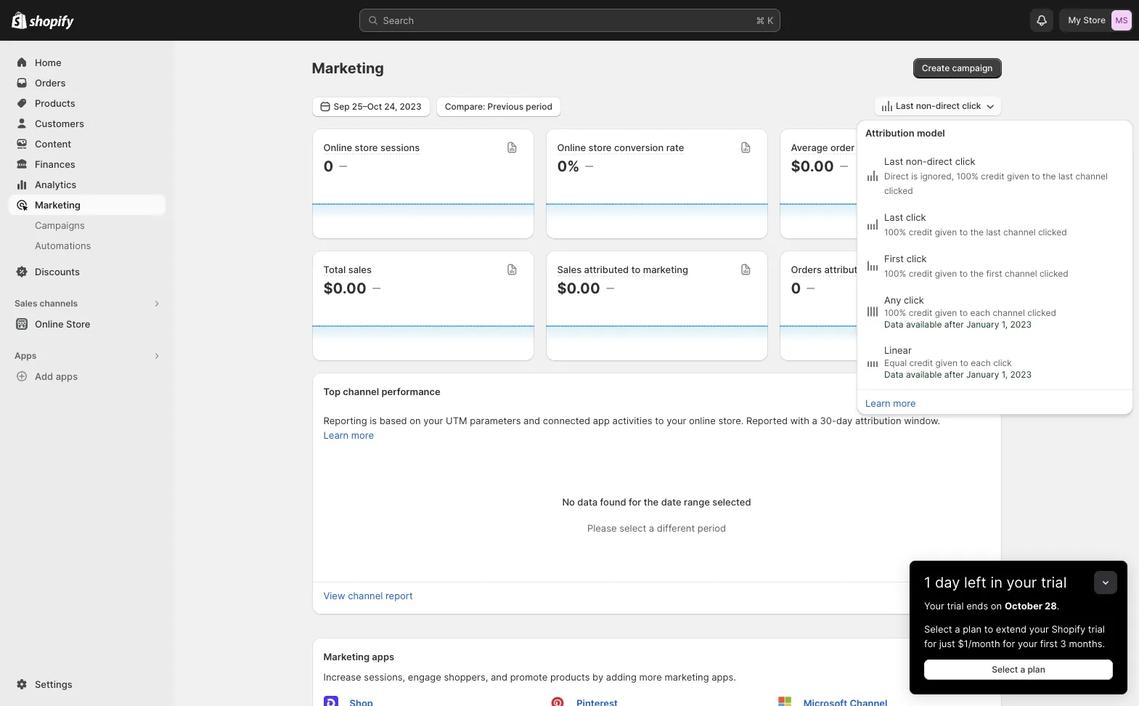 Task type: locate. For each thing, give the bounding box(es) containing it.
1 january from the top
[[967, 319, 1000, 330]]

credit up any click 100% credit given to each channel clicked data available after january 1, 2023
[[909, 268, 933, 279]]

orders link
[[9, 73, 166, 93]]

marketing link
[[9, 195, 166, 215]]

2 vertical spatial 2023
[[1011, 369, 1032, 380]]

1 vertical spatial period
[[698, 522, 726, 534]]

0 horizontal spatial more
[[351, 429, 374, 441]]

plan down select a plan to extend your shopify trial for just $1/month for your first 3 months.
[[1028, 664, 1046, 675]]

on inside reporting is based on your utm parameters and connected app activities to your online store. reported with a 30-day attribution window. learn more
[[410, 415, 421, 426]]

0 horizontal spatial no change image
[[339, 161, 347, 172]]

and left connected
[[524, 415, 541, 426]]

click right first
[[907, 253, 927, 264]]

given up first click 100% credit given to the first channel clicked
[[935, 227, 958, 238]]

0 horizontal spatial day
[[837, 415, 853, 426]]

day inside reporting is based on your utm parameters and connected app activities to your online store. reported with a 30-day attribution window. learn more
[[837, 415, 853, 426]]

1 vertical spatial day
[[936, 574, 961, 591]]

no change image for attributed
[[606, 283, 614, 294]]

day left attribution
[[837, 415, 853, 426]]

given inside last click 100% credit given to the last channel clicked
[[935, 227, 958, 238]]

1 attributed from the left
[[584, 264, 629, 275]]

0 horizontal spatial orders
[[35, 77, 66, 89]]

100% up first
[[885, 227, 907, 238]]

store for online store
[[66, 318, 90, 330]]

given for first click
[[935, 268, 958, 279]]

1 horizontal spatial select
[[992, 664, 1019, 675]]

$0.00 for total
[[324, 280, 367, 297]]

your left utm
[[424, 415, 443, 426]]

sales
[[558, 264, 582, 275], [15, 298, 37, 309]]

0 vertical spatial learn more link
[[866, 397, 916, 409]]

click down direct
[[906, 211, 927, 223]]

1 horizontal spatial on
[[991, 600, 1003, 612]]

a right "select"
[[649, 522, 655, 534]]

window.
[[904, 415, 941, 426]]

by
[[593, 671, 604, 683]]

first inside first click 100% credit given to the first channel clicked
[[987, 268, 1003, 279]]

100% right ignored, on the right
[[957, 171, 979, 182]]

2 january from the top
[[967, 369, 1000, 380]]

shoppers,
[[444, 671, 488, 683]]

non- inside last non-direct click direct is ignored, 100% credit given to the last channel clicked
[[906, 155, 927, 167]]

1 vertical spatial learn
[[324, 429, 349, 441]]

the inside last non-direct click direct is ignored, 100% credit given to the last channel clicked
[[1043, 171, 1057, 182]]

shopify image
[[12, 12, 27, 29], [29, 15, 74, 30]]

2 horizontal spatial more
[[894, 397, 916, 409]]

$0.00 down "average"
[[791, 158, 834, 175]]

1 vertical spatial non-
[[906, 155, 927, 167]]

click down "campaign" at the right
[[963, 100, 982, 111]]

given up last click 100% credit given to the last channel clicked
[[1008, 171, 1030, 182]]

learn more link
[[866, 397, 916, 409], [324, 429, 374, 441]]

0 horizontal spatial trial
[[948, 600, 964, 612]]

no
[[563, 496, 575, 508]]

your
[[925, 600, 945, 612]]

on right 'ends'
[[991, 600, 1003, 612]]

marketing up increase
[[324, 651, 370, 662]]

select inside select a plan to extend your shopify trial for just $1/month for your first 3 months.
[[925, 623, 953, 635]]

1 vertical spatial on
[[991, 600, 1003, 612]]

given up linear equal credit given to each click data available after january 1, 2023
[[935, 307, 958, 318]]

1, up linear equal credit given to each click data available after january 1, 2023
[[1002, 319, 1008, 330]]

customers link
[[9, 113, 166, 134]]

last up attribution model
[[896, 100, 914, 111]]

0 vertical spatial day
[[837, 415, 853, 426]]

1 vertical spatial is
[[370, 415, 377, 426]]

learn more link up attribution
[[866, 397, 916, 409]]

direct inside dropdown button
[[936, 100, 960, 111]]

0 horizontal spatial learn
[[324, 429, 349, 441]]

trial up months. in the bottom of the page
[[1089, 623, 1106, 635]]

1 vertical spatial available
[[906, 369, 942, 380]]

2 horizontal spatial online
[[558, 142, 586, 153]]

1 vertical spatial direct
[[927, 155, 953, 167]]

learn more link down reporting
[[324, 429, 374, 441]]

available down "equal"
[[906, 369, 942, 380]]

1 1, from the top
[[1002, 319, 1008, 330]]

more right "adding"
[[640, 671, 662, 683]]

january down any click 100% credit given to each channel clicked data available after january 1, 2023
[[967, 369, 1000, 380]]

with
[[791, 415, 810, 426]]

apps
[[15, 350, 37, 361]]

2 after from the top
[[945, 369, 964, 380]]

0 horizontal spatial online
[[35, 318, 64, 330]]

1 day left in your trial
[[925, 574, 1067, 591]]

create campaign button
[[914, 58, 1002, 78]]

for down extend
[[1003, 638, 1016, 649]]

my store
[[1069, 15, 1106, 25]]

add apps button
[[9, 366, 166, 386]]

sales attributed to marketing
[[558, 264, 689, 275]]

period right the previous
[[526, 101, 553, 112]]

100%
[[957, 171, 979, 182], [885, 227, 907, 238], [885, 268, 907, 279], [885, 307, 907, 318]]

credit up last click 100% credit given to the last channel clicked
[[981, 171, 1005, 182]]

non- up direct
[[906, 155, 927, 167]]

store for 0
[[355, 142, 378, 153]]

view channel report button
[[315, 585, 422, 606]]

0 horizontal spatial plan
[[963, 623, 982, 635]]

100% inside last click 100% credit given to the last channel clicked
[[885, 227, 907, 238]]

after down any click 100% credit given to each channel clicked data available after january 1, 2023
[[945, 369, 964, 380]]

1 horizontal spatial learn more link
[[866, 397, 916, 409]]

is left the based
[[370, 415, 377, 426]]

non- for last non-direct click
[[917, 100, 936, 111]]

for
[[629, 496, 642, 508], [925, 638, 937, 649], [1003, 638, 1016, 649]]

non- up model
[[917, 100, 936, 111]]

0 horizontal spatial period
[[526, 101, 553, 112]]

no change image
[[586, 161, 594, 172], [840, 161, 848, 172], [372, 283, 380, 294], [606, 283, 614, 294]]

compare: previous period button
[[436, 96, 562, 117]]

is inside last non-direct click direct is ignored, 100% credit given to the last channel clicked
[[912, 171, 918, 182]]

1 horizontal spatial period
[[698, 522, 726, 534]]

add apps
[[35, 370, 78, 382]]

1
[[925, 574, 931, 591]]

0 horizontal spatial select
[[925, 623, 953, 635]]

previous
[[488, 101, 524, 112]]

each down any click 100% credit given to each channel clicked data available after january 1, 2023
[[971, 357, 991, 368]]

and inside reporting is based on your utm parameters and connected app activities to your online store. reported with a 30-day attribution window. learn more
[[524, 415, 541, 426]]

1 vertical spatial sales
[[15, 298, 37, 309]]

0 horizontal spatial learn more link
[[324, 429, 374, 441]]

click inside last click 100% credit given to the last channel clicked
[[906, 211, 927, 223]]

1 vertical spatial apps
[[372, 651, 395, 662]]

.
[[1057, 600, 1060, 612]]

to inside last click 100% credit given to the last channel clicked
[[960, 227, 968, 238]]

0 vertical spatial available
[[906, 319, 942, 330]]

0 vertical spatial january
[[967, 319, 1000, 330]]

for right found
[[629, 496, 642, 508]]

reporting
[[324, 415, 367, 426]]

1 horizontal spatial apps
[[372, 651, 395, 662]]

online inside the online store link
[[35, 318, 64, 330]]

1 horizontal spatial $0.00
[[558, 280, 600, 297]]

settings link
[[9, 674, 166, 694]]

sessions
[[381, 142, 420, 153]]

100% down first
[[885, 268, 907, 279]]

trial right the your
[[948, 600, 964, 612]]

clicked inside first click 100% credit given to the first channel clicked
[[1040, 268, 1069, 279]]

reported
[[747, 415, 788, 426]]

a up just at the bottom right of page
[[955, 623, 961, 635]]

2 vertical spatial trial
[[1089, 623, 1106, 635]]

1 horizontal spatial learn
[[866, 397, 891, 409]]

0 horizontal spatial store
[[66, 318, 90, 330]]

1 vertical spatial 1,
[[1002, 369, 1008, 380]]

select a plan link
[[925, 660, 1114, 680]]

0 vertical spatial period
[[526, 101, 553, 112]]

1, inside any click 100% credit given to each channel clicked data available after january 1, 2023
[[1002, 319, 1008, 330]]

campaigns link
[[9, 215, 166, 235]]

january inside any click 100% credit given to each channel clicked data available after january 1, 2023
[[967, 319, 1000, 330]]

direct for last non-direct click
[[936, 100, 960, 111]]

0 horizontal spatial on
[[410, 415, 421, 426]]

0 vertical spatial orders
[[35, 77, 66, 89]]

1 horizontal spatial store
[[1084, 15, 1106, 25]]

the
[[1043, 171, 1057, 182], [971, 227, 984, 238], [971, 268, 984, 279], [644, 496, 659, 508]]

100% inside first click 100% credit given to the first channel clicked
[[885, 268, 907, 279]]

data down "equal"
[[885, 369, 904, 380]]

products
[[35, 97, 75, 109]]

2 horizontal spatial $0.00
[[791, 158, 834, 175]]

online store conversion rate
[[558, 142, 685, 153]]

store left conversion
[[589, 142, 612, 153]]

left
[[965, 574, 987, 591]]

last inside last non-direct click direct is ignored, 100% credit given to the last channel clicked
[[885, 155, 904, 167]]

direct inside last non-direct click direct is ignored, 100% credit given to the last channel clicked
[[927, 155, 953, 167]]

trial
[[1042, 574, 1067, 591], [948, 600, 964, 612], [1089, 623, 1106, 635]]

no change image down online store sessions
[[339, 161, 347, 172]]

$0.00 down total sales
[[324, 280, 367, 297]]

given up any click 100% credit given to each channel clicked data available after january 1, 2023
[[935, 268, 958, 279]]

your down extend
[[1018, 638, 1038, 649]]

online down sales channels on the left top of the page
[[35, 318, 64, 330]]

2 vertical spatial last
[[885, 211, 904, 223]]

1 horizontal spatial is
[[912, 171, 918, 182]]

more down reporting
[[351, 429, 374, 441]]

to inside linear equal credit given to each click data available after january 1, 2023
[[961, 357, 969, 368]]

and
[[524, 415, 541, 426], [491, 671, 508, 683]]

1 horizontal spatial 0
[[791, 280, 801, 297]]

no change image
[[339, 161, 347, 172], [807, 283, 815, 294]]

marketing for $0.00
[[643, 264, 689, 275]]

data inside linear equal credit given to each click data available after january 1, 2023
[[885, 369, 904, 380]]

marketing down the analytics
[[35, 199, 81, 211]]

select down select a plan to extend your shopify trial for just $1/month for your first 3 months.
[[992, 664, 1019, 675]]

0 down online store sessions
[[324, 158, 334, 175]]

0 horizontal spatial store
[[355, 142, 378, 153]]

last
[[896, 100, 914, 111], [885, 155, 904, 167], [885, 211, 904, 223]]

0 vertical spatial data
[[885, 319, 904, 330]]

period
[[526, 101, 553, 112], [698, 522, 726, 534]]

click right any on the top right of page
[[904, 294, 925, 306]]

create
[[922, 62, 950, 73]]

period down range
[[698, 522, 726, 534]]

1 horizontal spatial more
[[640, 671, 662, 683]]

for left just at the bottom right of page
[[925, 638, 937, 649]]

0 vertical spatial first
[[987, 268, 1003, 279]]

january up linear equal credit given to each click data available after january 1, 2023
[[967, 319, 1000, 330]]

a
[[813, 415, 818, 426], [649, 522, 655, 534], [955, 623, 961, 635], [1021, 664, 1026, 675]]

learn down reporting
[[324, 429, 349, 441]]

first inside select a plan to extend your shopify trial for just $1/month for your first 3 months.
[[1041, 638, 1058, 649]]

apps up sessions,
[[372, 651, 395, 662]]

0 vertical spatial direct
[[936, 100, 960, 111]]

day
[[837, 415, 853, 426], [936, 574, 961, 591]]

0 horizontal spatial and
[[491, 671, 508, 683]]

a left 30-
[[813, 415, 818, 426]]

0 vertical spatial last
[[1059, 171, 1074, 182]]

your
[[424, 415, 443, 426], [667, 415, 687, 426], [1007, 574, 1038, 591], [1030, 623, 1050, 635], [1018, 638, 1038, 649]]

0 horizontal spatial attributed
[[584, 264, 629, 275]]

0 down orders attributed to marketing
[[791, 280, 801, 297]]

1, inside linear equal credit given to each click data available after january 1, 2023
[[1002, 369, 1008, 380]]

0 vertical spatial 2023
[[400, 101, 422, 112]]

1 horizontal spatial store
[[589, 142, 612, 153]]

2 data from the top
[[885, 369, 904, 380]]

after up linear equal credit given to each click data available after january 1, 2023
[[945, 319, 964, 330]]

after inside linear equal credit given to each click data available after january 1, 2023
[[945, 369, 964, 380]]

2 1, from the top
[[1002, 369, 1008, 380]]

menu containing last non-direct click
[[862, 149, 1130, 385]]

1 horizontal spatial for
[[925, 638, 937, 649]]

1 horizontal spatial and
[[524, 415, 541, 426]]

store
[[1084, 15, 1106, 25], [66, 318, 90, 330]]

2 store from the left
[[589, 142, 612, 153]]

store for my store
[[1084, 15, 1106, 25]]

no change image down orders attributed to marketing
[[807, 283, 815, 294]]

first left '3'
[[1041, 638, 1058, 649]]

your left online
[[667, 415, 687, 426]]

1 horizontal spatial plan
[[1028, 664, 1046, 675]]

more up 'window.'
[[894, 397, 916, 409]]

linear equal credit given to each click data available after january 1, 2023
[[885, 344, 1032, 380]]

direct up model
[[936, 100, 960, 111]]

report
[[386, 590, 413, 601]]

learn up attribution
[[866, 397, 891, 409]]

the inside last click 100% credit given to the last channel clicked
[[971, 227, 984, 238]]

on inside 1 day left in your trial element
[[991, 600, 1003, 612]]

0 vertical spatial apps
[[56, 370, 78, 382]]

just
[[940, 638, 956, 649]]

channel inside any click 100% credit given to each channel clicked data available after january 1, 2023
[[993, 307, 1026, 318]]

store down sales channels button
[[66, 318, 90, 330]]

credit inside first click 100% credit given to the first channel clicked
[[909, 268, 933, 279]]

$0.00
[[791, 158, 834, 175], [324, 280, 367, 297], [558, 280, 600, 297]]

0 vertical spatial store
[[1084, 15, 1106, 25]]

first
[[885, 253, 904, 264]]

equal
[[885, 357, 907, 368]]

months.
[[1070, 638, 1106, 649]]

credit right "equal"
[[910, 357, 933, 368]]

0 vertical spatial last
[[896, 100, 914, 111]]

and left promote
[[491, 671, 508, 683]]

0 vertical spatial 0
[[324, 158, 334, 175]]

credit down ignored, on the right
[[909, 227, 933, 238]]

no change image for orders
[[807, 283, 815, 294]]

day right the 1
[[936, 574, 961, 591]]

store left sessions
[[355, 142, 378, 153]]

any
[[885, 294, 902, 306]]

online up 0% on the top of page
[[558, 142, 586, 153]]

0 horizontal spatial is
[[370, 415, 377, 426]]

clicked inside last non-direct click direct is ignored, 100% credit given to the last channel clicked
[[885, 185, 914, 196]]

non- inside dropdown button
[[917, 100, 936, 111]]

1 vertical spatial trial
[[948, 600, 964, 612]]

0 vertical spatial select
[[925, 623, 953, 635]]

2 vertical spatial more
[[640, 671, 662, 683]]

0 vertical spatial on
[[410, 415, 421, 426]]

1 available from the top
[[906, 319, 942, 330]]

view channel report
[[324, 590, 413, 601]]

view
[[324, 590, 345, 601]]

given inside any click 100% credit given to each channel clicked data available after january 1, 2023
[[935, 307, 958, 318]]

0 vertical spatial more
[[894, 397, 916, 409]]

1 horizontal spatial day
[[936, 574, 961, 591]]

0 vertical spatial learn
[[866, 397, 891, 409]]

0 vertical spatial no change image
[[339, 161, 347, 172]]

credit inside last click 100% credit given to the last channel clicked
[[909, 227, 933, 238]]

direct up ignored, on the right
[[927, 155, 953, 167]]

1 vertical spatial 2023
[[1011, 319, 1032, 330]]

1 vertical spatial store
[[66, 318, 90, 330]]

2023
[[400, 101, 422, 112], [1011, 319, 1032, 330], [1011, 369, 1032, 380]]

first up any click 100% credit given to each channel clicked data available after january 1, 2023
[[987, 268, 1003, 279]]

1 vertical spatial and
[[491, 671, 508, 683]]

your up october
[[1007, 574, 1038, 591]]

click down any click 100% credit given to each channel clicked data available after january 1, 2023
[[994, 357, 1012, 368]]

plan inside select a plan to extend your shopify trial for just $1/month for your first 3 months.
[[963, 623, 982, 635]]

1 vertical spatial first
[[1041, 638, 1058, 649]]

credit
[[981, 171, 1005, 182], [909, 227, 933, 238], [909, 268, 933, 279], [909, 307, 933, 318], [910, 357, 933, 368]]

orders for orders attributed to marketing
[[791, 264, 822, 275]]

0 vertical spatial each
[[971, 307, 991, 318]]

1 vertical spatial after
[[945, 369, 964, 380]]

last inside last click 100% credit given to the last channel clicked
[[885, 211, 904, 223]]

0 vertical spatial sales
[[558, 264, 582, 275]]

click inside last non-direct click direct is ignored, 100% credit given to the last channel clicked
[[956, 155, 976, 167]]

last down direct
[[885, 211, 904, 223]]

first
[[987, 268, 1003, 279], [1041, 638, 1058, 649]]

$0.00 down sales attributed to marketing
[[558, 280, 600, 297]]

given for last click
[[935, 227, 958, 238]]

is inside reporting is based on your utm parameters and connected app activities to your online store. reported with a 30-day attribution window. learn more
[[370, 415, 377, 426]]

last for last click
[[885, 211, 904, 223]]

available up linear
[[906, 319, 942, 330]]

3
[[1061, 638, 1067, 649]]

1 horizontal spatial no change image
[[807, 283, 815, 294]]

my
[[1069, 15, 1082, 25]]

on
[[410, 415, 421, 426], [991, 600, 1003, 612]]

0%
[[558, 158, 580, 175]]

2023 inside linear equal credit given to each click data available after january 1, 2023
[[1011, 369, 1032, 380]]

2 attributed from the left
[[825, 264, 870, 275]]

menu
[[862, 149, 1130, 385]]

0 vertical spatial after
[[945, 319, 964, 330]]

1 vertical spatial january
[[967, 369, 1000, 380]]

100% down any on the top right of page
[[885, 307, 907, 318]]

1, down any click 100% credit given to each channel clicked data available after january 1, 2023
[[1002, 369, 1008, 380]]

credit inside any click 100% credit given to each channel clicked data available after january 1, 2023
[[909, 307, 933, 318]]

given inside first click 100% credit given to the first channel clicked
[[935, 268, 958, 279]]

apps inside the add apps button
[[56, 370, 78, 382]]

100% inside any click 100% credit given to each channel clicked data available after january 1, 2023
[[885, 307, 907, 318]]

0 horizontal spatial sales
[[15, 298, 37, 309]]

100% for first click
[[885, 268, 907, 279]]

is right direct
[[912, 171, 918, 182]]

marketing inside "link"
[[35, 199, 81, 211]]

0 vertical spatial 1,
[[1002, 319, 1008, 330]]

0 horizontal spatial 0
[[324, 158, 334, 175]]

2 vertical spatial marketing
[[324, 651, 370, 662]]

available
[[906, 319, 942, 330], [906, 369, 942, 380]]

online down the sep
[[324, 142, 352, 153]]

orders
[[35, 77, 66, 89], [791, 264, 822, 275]]

1 horizontal spatial attributed
[[825, 264, 870, 275]]

available inside any click 100% credit given to each channel clicked data available after january 1, 2023
[[906, 319, 942, 330]]

top
[[324, 386, 341, 397]]

1,
[[1002, 319, 1008, 330], [1002, 369, 1008, 380]]

1 vertical spatial data
[[885, 369, 904, 380]]

credit for first click
[[909, 268, 933, 279]]

each down first click 100% credit given to the first channel clicked
[[971, 307, 991, 318]]

store inside button
[[66, 318, 90, 330]]

store right my on the top of the page
[[1084, 15, 1106, 25]]

click inside dropdown button
[[963, 100, 982, 111]]

attributed for 0
[[825, 264, 870, 275]]

direct
[[885, 171, 909, 182]]

apps for add apps
[[56, 370, 78, 382]]

1 vertical spatial each
[[971, 357, 991, 368]]

online
[[324, 142, 352, 153], [558, 142, 586, 153], [35, 318, 64, 330]]

select up just at the bottom right of page
[[925, 623, 953, 635]]

0 vertical spatial is
[[912, 171, 918, 182]]

trial up 28
[[1042, 574, 1067, 591]]

online for 0
[[324, 142, 352, 153]]

marketing up the sep
[[312, 60, 384, 77]]

last up direct
[[885, 155, 904, 167]]

given right "equal"
[[936, 357, 958, 368]]

1 horizontal spatial orders
[[791, 264, 822, 275]]

home
[[35, 57, 61, 68]]

content
[[35, 138, 71, 150]]

last inside dropdown button
[[896, 100, 914, 111]]

1 vertical spatial marketing
[[35, 199, 81, 211]]

2 horizontal spatial for
[[1003, 638, 1016, 649]]

100% for last click
[[885, 227, 907, 238]]

sales inside button
[[15, 298, 37, 309]]

on right the based
[[410, 415, 421, 426]]

data down any on the top right of page
[[885, 319, 904, 330]]

1 horizontal spatial last
[[1059, 171, 1074, 182]]

non- for last non-direct click direct is ignored, 100% credit given to the last channel clicked
[[906, 155, 927, 167]]

2 available from the top
[[906, 369, 942, 380]]

select for select a plan
[[992, 664, 1019, 675]]

compare: previous period
[[445, 101, 553, 112]]

plan up $1/month
[[963, 623, 982, 635]]

1 store from the left
[[355, 142, 378, 153]]

promote
[[510, 671, 548, 683]]

orders for orders
[[35, 77, 66, 89]]

january inside linear equal credit given to each click data available after january 1, 2023
[[967, 369, 1000, 380]]

0 horizontal spatial $0.00
[[324, 280, 367, 297]]

1 after from the top
[[945, 319, 964, 330]]

sales channels
[[15, 298, 78, 309]]

click down last non-direct click dropdown button
[[956, 155, 976, 167]]

1 horizontal spatial first
[[1041, 638, 1058, 649]]

is
[[912, 171, 918, 182], [370, 415, 377, 426]]

credit up linear
[[909, 307, 933, 318]]

your inside dropdown button
[[1007, 574, 1038, 591]]

1 data from the top
[[885, 319, 904, 330]]

apps right add at the left bottom of the page
[[56, 370, 78, 382]]

analytics
[[35, 179, 76, 190]]

adding
[[606, 671, 637, 683]]

performance
[[382, 386, 441, 397]]



Task type: describe. For each thing, give the bounding box(es) containing it.
credit for last click
[[909, 227, 933, 238]]

connected
[[543, 415, 591, 426]]

total sales
[[324, 264, 372, 275]]

sep
[[334, 101, 350, 112]]

credit for any click
[[909, 307, 933, 318]]

trial inside dropdown button
[[1042, 574, 1067, 591]]

30-
[[821, 415, 837, 426]]

no change image for sales
[[372, 283, 380, 294]]

extend
[[996, 623, 1027, 635]]

clicked inside any click 100% credit given to each channel clicked data available after january 1, 2023
[[1028, 307, 1057, 318]]

each inside linear equal credit given to each click data available after january 1, 2023
[[971, 357, 991, 368]]

plan for select a plan
[[1028, 664, 1046, 675]]

different
[[657, 522, 695, 534]]

to inside first click 100% credit given to the first channel clicked
[[960, 268, 968, 279]]

campaigns
[[35, 219, 85, 231]]

click inside any click 100% credit given to each channel clicked data available after january 1, 2023
[[904, 294, 925, 306]]

your down 28
[[1030, 623, 1050, 635]]

last inside last non-direct click direct is ignored, 100% credit given to the last channel clicked
[[1059, 171, 1074, 182]]

linear
[[885, 344, 912, 356]]

0 for online
[[324, 158, 334, 175]]

click inside linear equal credit given to each click data available after january 1, 2023
[[994, 357, 1012, 368]]

selected
[[713, 496, 752, 508]]

each inside any click 100% credit given to each channel clicked data available after january 1, 2023
[[971, 307, 991, 318]]

channels
[[40, 298, 78, 309]]

finances link
[[9, 154, 166, 174]]

range
[[684, 496, 710, 508]]

attribution
[[866, 127, 915, 139]]

no change image for order
[[840, 161, 848, 172]]

1 horizontal spatial shopify image
[[29, 15, 74, 30]]

after inside any click 100% credit given to each channel clicked data available after january 1, 2023
[[945, 319, 964, 330]]

direct for last non-direct click direct is ignored, 100% credit given to the last channel clicked
[[927, 155, 953, 167]]

automations
[[35, 240, 91, 251]]

first click 100% credit given to the first channel clicked
[[885, 253, 1069, 279]]

2023 inside dropdown button
[[400, 101, 422, 112]]

average
[[791, 142, 828, 153]]

credit inside last non-direct click direct is ignored, 100% credit given to the last channel clicked
[[981, 171, 1005, 182]]

activities
[[613, 415, 653, 426]]

more inside reporting is based on your utm parameters and connected app activities to your online store. reported with a 30-day attribution window. learn more
[[351, 429, 374, 441]]

october
[[1005, 600, 1043, 612]]

sales channels button
[[9, 293, 166, 314]]

finances
[[35, 158, 75, 170]]

to inside select a plan to extend your shopify trial for just $1/month for your first 3 months.
[[985, 623, 994, 635]]

apps for marketing apps
[[372, 651, 395, 662]]

apps button
[[9, 346, 166, 366]]

clicked inside last click 100% credit given to the last channel clicked
[[1039, 227, 1068, 238]]

automations link
[[9, 235, 166, 256]]

on for ends
[[991, 600, 1003, 612]]

add
[[35, 370, 53, 382]]

a inside select a plan to extend your shopify trial for just $1/month for your first 3 months.
[[955, 623, 961, 635]]

select for select a plan to extend your shopify trial for just $1/month for your first 3 months.
[[925, 623, 953, 635]]

0 horizontal spatial shopify image
[[12, 12, 27, 29]]

in
[[991, 574, 1003, 591]]

products
[[551, 671, 590, 683]]

1 vertical spatial learn more link
[[324, 429, 374, 441]]

sep 25–oct 24, 2023
[[334, 101, 422, 112]]

0 horizontal spatial for
[[629, 496, 642, 508]]

last for last non-direct click
[[885, 155, 904, 167]]

$1/month
[[958, 638, 1001, 649]]

data
[[578, 496, 598, 508]]

a inside reporting is based on your utm parameters and connected app activities to your online store. reported with a 30-day attribution window. learn more
[[813, 415, 818, 426]]

$0.00 for sales
[[558, 280, 600, 297]]

select a plan to extend your shopify trial for just $1/month for your first 3 months.
[[925, 623, 1106, 649]]

compare:
[[445, 101, 486, 112]]

home link
[[9, 52, 166, 73]]

to inside any click 100% credit given to each channel clicked data available after january 1, 2023
[[960, 307, 968, 318]]

to inside reporting is based on your utm parameters and connected app activities to your online store. reported with a 30-day attribution window. learn more
[[655, 415, 664, 426]]

last inside last click 100% credit given to the last channel clicked
[[987, 227, 1002, 238]]

sessions,
[[364, 671, 405, 683]]

no data found for the date range selected
[[563, 496, 752, 508]]

attributed for $0.00
[[584, 264, 629, 275]]

24,
[[385, 101, 398, 112]]

settings
[[35, 678, 72, 690]]

search
[[383, 15, 414, 26]]

0 for orders
[[791, 280, 801, 297]]

please select a different period
[[588, 522, 726, 534]]

$0.00 for average
[[791, 158, 834, 175]]

average order value
[[791, 142, 882, 153]]

on for based
[[410, 415, 421, 426]]

channel inside first click 100% credit given to the first channel clicked
[[1005, 268, 1038, 279]]

found
[[600, 496, 627, 508]]

data inside any click 100% credit given to each channel clicked data available after january 1, 2023
[[885, 319, 904, 330]]

⌘ k
[[757, 15, 774, 26]]

no change image for store
[[586, 161, 594, 172]]

0 vertical spatial marketing
[[312, 60, 384, 77]]

conversion
[[614, 142, 664, 153]]

rate
[[667, 142, 685, 153]]

my store image
[[1112, 10, 1132, 31]]

utm
[[446, 415, 468, 426]]

available inside linear equal credit given to each click data available after january 1, 2023
[[906, 369, 942, 380]]

no change image for online
[[339, 161, 347, 172]]

channel inside last non-direct click direct is ignored, 100% credit given to the last channel clicked
[[1076, 171, 1108, 182]]

channel inside last click 100% credit given to the last channel clicked
[[1004, 227, 1036, 238]]

discounts
[[35, 266, 80, 277]]

online store link
[[9, 314, 166, 334]]

given for any click
[[935, 307, 958, 318]]

sep 25–oct 24, 2023 button
[[312, 96, 431, 117]]

customers
[[35, 118, 84, 129]]

online
[[689, 415, 716, 426]]

last non-direct click button
[[875, 96, 1002, 116]]

campaign
[[953, 62, 993, 73]]

k
[[768, 15, 774, 26]]

given inside last non-direct click direct is ignored, 100% credit given to the last channel clicked
[[1008, 171, 1030, 182]]

online store button
[[0, 314, 174, 334]]

2023 inside any click 100% credit given to each channel clicked data available after january 1, 2023
[[1011, 319, 1032, 330]]

sales for sales channels
[[15, 298, 37, 309]]

model
[[917, 127, 946, 139]]

create campaign
[[922, 62, 993, 73]]

click inside first click 100% credit given to the first channel clicked
[[907, 253, 927, 264]]

a down select a plan to extend your shopify trial for just $1/month for your first 3 months.
[[1021, 664, 1026, 675]]

learn inside reporting is based on your utm parameters and connected app activities to your online store. reported with a 30-day attribution window. learn more
[[324, 429, 349, 441]]

online for 0%
[[558, 142, 586, 153]]

1 day left in your trial element
[[910, 599, 1128, 694]]

last click 100% credit given to the last channel clicked
[[885, 211, 1068, 238]]

100% for any click
[[885, 307, 907, 318]]

online store sessions
[[324, 142, 420, 153]]

content link
[[9, 134, 166, 154]]

learn more
[[866, 397, 916, 409]]

plan for select a plan to extend your shopify trial for just $1/month for your first 3 months.
[[963, 623, 982, 635]]

store for 0%
[[589, 142, 612, 153]]

reporting is based on your utm parameters and connected app activities to your online store. reported with a 30-day attribution window. learn more
[[324, 415, 941, 441]]

attribution
[[856, 415, 902, 426]]

to inside last non-direct click direct is ignored, 100% credit given to the last channel clicked
[[1032, 171, 1041, 182]]

channel inside view channel report button
[[348, 590, 383, 601]]

given inside linear equal credit given to each click data available after january 1, 2023
[[936, 357, 958, 368]]

select a plan
[[992, 664, 1046, 675]]

ends
[[967, 600, 989, 612]]

orders attributed to marketing
[[791, 264, 929, 275]]

day inside 1 day left in your trial dropdown button
[[936, 574, 961, 591]]

shopify
[[1052, 623, 1086, 635]]

please
[[588, 522, 617, 534]]

apps.
[[712, 671, 736, 683]]

period inside dropdown button
[[526, 101, 553, 112]]

engage
[[408, 671, 441, 683]]

credit inside linear equal credit given to each click data available after january 1, 2023
[[910, 357, 933, 368]]

the inside first click 100% credit given to the first channel clicked
[[971, 268, 984, 279]]

date
[[662, 496, 682, 508]]

28
[[1045, 600, 1057, 612]]

attribution model
[[866, 127, 946, 139]]

any click 100% credit given to each channel clicked data available after january 1, 2023
[[885, 294, 1057, 330]]

trial inside select a plan to extend your shopify trial for just $1/month for your first 3 months.
[[1089, 623, 1106, 635]]

discounts link
[[9, 262, 166, 282]]

100% inside last non-direct click direct is ignored, 100% credit given to the last channel clicked
[[957, 171, 979, 182]]

25–oct
[[352, 101, 382, 112]]

increase
[[324, 671, 362, 683]]

sales for sales attributed to marketing
[[558, 264, 582, 275]]

marketing for 0
[[884, 264, 929, 275]]

sales
[[348, 264, 372, 275]]



Task type: vqa. For each thing, say whether or not it's contained in the screenshot.


